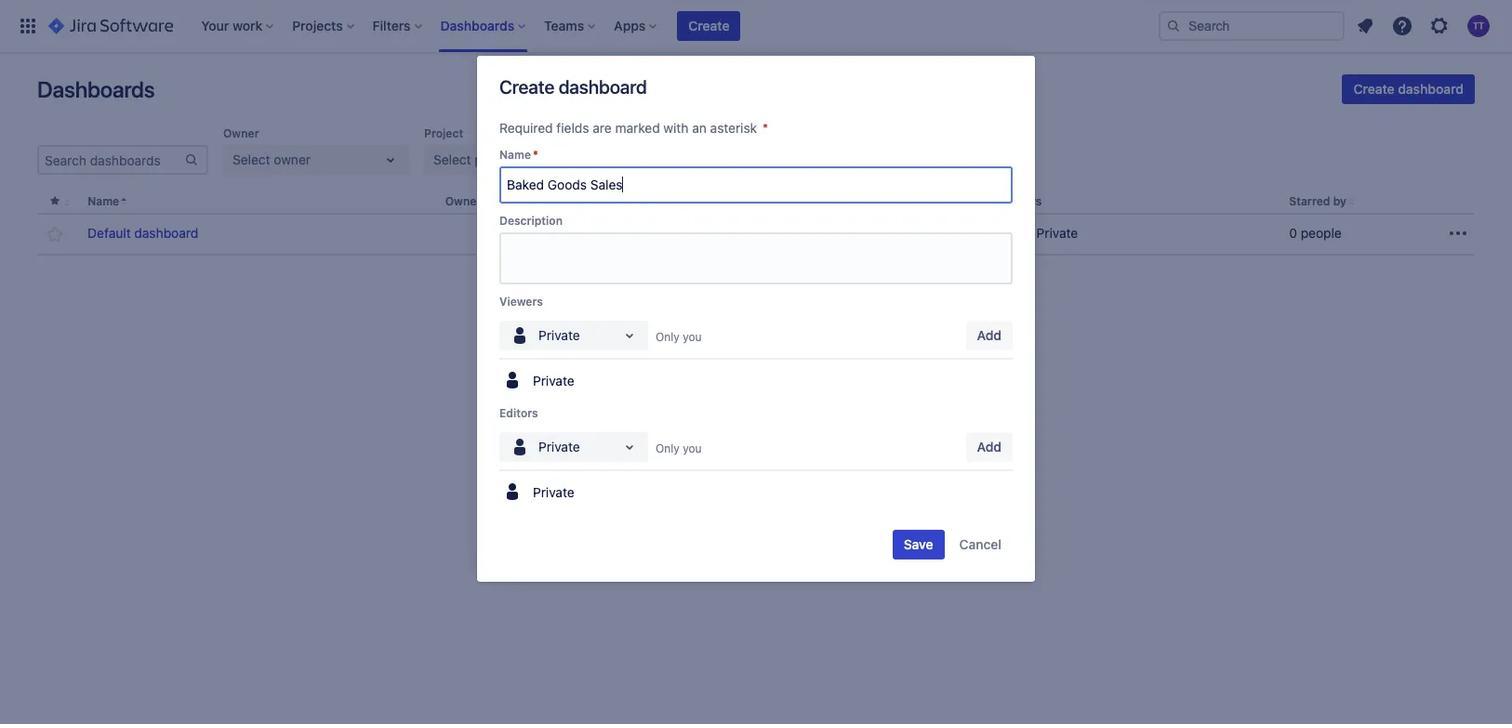 Task type: locate. For each thing, give the bounding box(es) containing it.
0 vertical spatial *
[[763, 120, 769, 136]]

viewers up viewers text box
[[499, 295, 543, 309]]

starred by
[[1289, 194, 1347, 208]]

open image
[[580, 149, 603, 171], [781, 149, 804, 171], [618, 325, 641, 347]]

dashboards details element
[[37, 190, 1475, 256]]

add
[[977, 327, 1002, 343], [977, 439, 1002, 455]]

0 vertical spatial owner
[[223, 126, 259, 140]]

2 add button from the top
[[966, 432, 1013, 462]]

2 horizontal spatial dashboard
[[1398, 81, 1464, 97]]

owner up select owner
[[223, 126, 259, 140]]

only you
[[656, 330, 702, 344], [656, 442, 702, 456]]

fields
[[557, 120, 589, 136]]

* down required
[[533, 148, 538, 162]]

select left owner
[[232, 152, 270, 167]]

2 only from the top
[[656, 442, 680, 456]]

create inside button
[[689, 18, 730, 33]]

1 horizontal spatial name
[[499, 148, 531, 162]]

name for name
[[88, 194, 119, 208]]

group
[[625, 126, 659, 140]]

Description text field
[[499, 232, 1013, 285]]

select down group
[[634, 152, 672, 167]]

2 only you from the top
[[656, 442, 702, 456]]

2 select from the left
[[433, 152, 471, 167]]

0 vertical spatial add button
[[966, 321, 1013, 351]]

1 select from the left
[[232, 152, 270, 167]]

1 vertical spatial *
[[533, 148, 538, 162]]

owner button
[[445, 194, 481, 208]]

name up default
[[88, 194, 119, 208]]

viewers
[[717, 194, 761, 208], [499, 295, 543, 309]]

create
[[689, 18, 730, 33], [499, 76, 554, 98], [1354, 81, 1395, 97]]

only you for editors
[[656, 442, 702, 456]]

0 horizontal spatial open image
[[580, 149, 603, 171]]

Viewers text field
[[509, 326, 512, 345]]

1 vertical spatial add button
[[966, 432, 1013, 462]]

1 vertical spatial only
[[656, 442, 680, 456]]

an
[[692, 120, 707, 136]]

1 add button from the top
[[966, 321, 1013, 351]]

name *
[[499, 148, 538, 162]]

open image for group
[[781, 149, 804, 171]]

select for select owner
[[232, 152, 270, 167]]

3 select from the left
[[634, 152, 672, 167]]

asterisk
[[710, 120, 757, 136]]

owner
[[223, 126, 259, 140], [445, 194, 481, 208]]

with
[[663, 120, 689, 136]]

1 add from the top
[[977, 327, 1002, 343]]

add button
[[966, 321, 1013, 351], [966, 432, 1013, 462]]

primary element
[[11, 0, 1159, 52]]

1 horizontal spatial viewers
[[717, 194, 761, 208]]

save button
[[893, 530, 944, 560]]

2 horizontal spatial create
[[1354, 81, 1395, 97]]

select group
[[634, 152, 711, 167]]

0 horizontal spatial create
[[499, 76, 554, 98]]

1 vertical spatial viewers
[[499, 295, 543, 309]]

name button
[[88, 194, 119, 208]]

only
[[656, 330, 680, 344], [656, 442, 680, 456]]

select project
[[433, 152, 517, 167]]

you
[[683, 330, 702, 344], [683, 442, 702, 456]]

group
[[676, 152, 711, 167]]

*
[[763, 120, 769, 136], [533, 148, 538, 162]]

1 horizontal spatial owner
[[445, 194, 481, 208]]

1 horizontal spatial select
[[433, 152, 471, 167]]

1 horizontal spatial editors
[[1003, 194, 1042, 208]]

Search field
[[1159, 11, 1345, 41]]

0 horizontal spatial name
[[88, 194, 119, 208]]

name
[[499, 148, 531, 162], [88, 194, 119, 208]]

0 vertical spatial editors
[[1003, 194, 1042, 208]]

viewers up the public
[[717, 194, 761, 208]]

add button for viewers
[[966, 321, 1013, 351]]

1 vertical spatial only you
[[656, 442, 702, 456]]

jira software image
[[48, 15, 173, 37], [48, 15, 173, 37]]

1 horizontal spatial create
[[689, 18, 730, 33]]

1 you from the top
[[683, 330, 702, 344]]

2 horizontal spatial select
[[634, 152, 672, 167]]

2 you from the top
[[683, 442, 702, 456]]

2 add from the top
[[977, 439, 1002, 455]]

0 vertical spatial only you
[[656, 330, 702, 344]]

0 vertical spatial viewers
[[717, 194, 761, 208]]

create dashboard
[[499, 76, 647, 98], [1354, 81, 1464, 97]]

0 vertical spatial only
[[656, 330, 680, 344]]

0 vertical spatial open image
[[379, 149, 402, 171]]

name down required
[[499, 148, 531, 162]]

None field
[[501, 168, 1011, 202]]

1 vertical spatial owner
[[445, 194, 481, 208]]

create inside button
[[1354, 81, 1395, 97]]

1 vertical spatial editors
[[499, 406, 538, 420]]

editors
[[1003, 194, 1042, 208], [499, 406, 538, 420]]

open image
[[379, 149, 402, 171], [618, 436, 641, 458]]

1 horizontal spatial create dashboard
[[1354, 81, 1464, 97]]

1 horizontal spatial open image
[[618, 325, 641, 347]]

1 vertical spatial you
[[683, 442, 702, 456]]

1 vertical spatial add
[[977, 439, 1002, 455]]

1 vertical spatial open image
[[618, 436, 641, 458]]

0 horizontal spatial select
[[232, 152, 270, 167]]

1 only from the top
[[656, 330, 680, 344]]

1 only you from the top
[[656, 330, 702, 344]]

are
[[593, 120, 612, 136]]

0 vertical spatial add
[[977, 327, 1002, 343]]

0 vertical spatial you
[[683, 330, 702, 344]]

0 horizontal spatial *
[[533, 148, 538, 162]]

select down project
[[433, 152, 471, 167]]

starred
[[1289, 194, 1330, 208]]

default
[[88, 225, 131, 241]]

description
[[499, 214, 563, 228]]

name inside dashboards details element
[[88, 194, 119, 208]]

owner down select project
[[445, 194, 481, 208]]

2 horizontal spatial open image
[[781, 149, 804, 171]]

only for editors
[[656, 442, 680, 456]]

* right asterisk
[[763, 120, 769, 136]]

private
[[1037, 225, 1078, 241], [538, 327, 580, 343], [533, 373, 574, 389], [538, 439, 580, 455], [533, 485, 574, 501]]

select
[[232, 152, 270, 167], [433, 152, 471, 167], [634, 152, 672, 167]]

0 vertical spatial name
[[499, 148, 531, 162]]

dashboard
[[559, 76, 647, 98], [1398, 81, 1464, 97], [134, 225, 198, 241]]

owner
[[274, 152, 311, 167]]

1 vertical spatial name
[[88, 194, 119, 208]]

star default dashboard image
[[44, 223, 66, 246]]



Task type: describe. For each thing, give the bounding box(es) containing it.
add for viewers
[[977, 327, 1002, 343]]

save
[[904, 537, 933, 552]]

you for viewers
[[683, 330, 702, 344]]

dashboard inside button
[[1398, 81, 1464, 97]]

open image for project
[[580, 149, 603, 171]]

select for select project
[[433, 152, 471, 167]]

0 horizontal spatial dashboard
[[134, 225, 198, 241]]

default dashboard
[[88, 225, 198, 241]]

search image
[[1166, 19, 1181, 33]]

add button for editors
[[966, 432, 1013, 462]]

cancel
[[959, 537, 1002, 552]]

0 people
[[1289, 225, 1342, 241]]

add for editors
[[977, 439, 1002, 455]]

Editors text field
[[509, 438, 512, 457]]

cancel button
[[948, 530, 1013, 560]]

viewers inside dashboards details element
[[717, 194, 761, 208]]

1 horizontal spatial dashboard
[[559, 76, 647, 98]]

starred by button
[[1289, 194, 1347, 208]]

0 horizontal spatial editors
[[499, 406, 538, 420]]

create dashboard button
[[1342, 74, 1475, 104]]

0
[[1289, 225, 1297, 241]]

0 horizontal spatial open image
[[379, 149, 402, 171]]

select owner
[[232, 152, 311, 167]]

by
[[1333, 194, 1347, 208]]

create button
[[677, 11, 741, 41]]

1 horizontal spatial *
[[763, 120, 769, 136]]

Search dashboards text field
[[39, 147, 184, 173]]

default dashboard link
[[88, 224, 198, 243]]

select for select group
[[634, 152, 672, 167]]

dashboards
[[37, 76, 155, 102]]

public
[[750, 225, 787, 241]]

1 horizontal spatial open image
[[618, 436, 641, 458]]

required fields are marked with an asterisk *
[[499, 120, 769, 136]]

name for name *
[[499, 148, 531, 162]]

marked
[[615, 120, 660, 136]]

only you for viewers
[[656, 330, 702, 344]]

0 horizontal spatial create dashboard
[[499, 76, 647, 98]]

project
[[475, 152, 517, 167]]

required
[[499, 120, 553, 136]]

0 horizontal spatial owner
[[223, 126, 259, 140]]

0 horizontal spatial viewers
[[499, 295, 543, 309]]

people
[[1301, 225, 1342, 241]]

create banner
[[0, 0, 1512, 52]]

only for viewers
[[656, 330, 680, 344]]

private inside dashboards details element
[[1037, 225, 1078, 241]]

owner inside dashboards details element
[[445, 194, 481, 208]]

create dashboard inside button
[[1354, 81, 1464, 97]]

editors inside dashboards details element
[[1003, 194, 1042, 208]]

you for editors
[[683, 442, 702, 456]]

project
[[424, 126, 463, 140]]



Task type: vqa. For each thing, say whether or not it's contained in the screenshot.
"Only" to the bottom
yes



